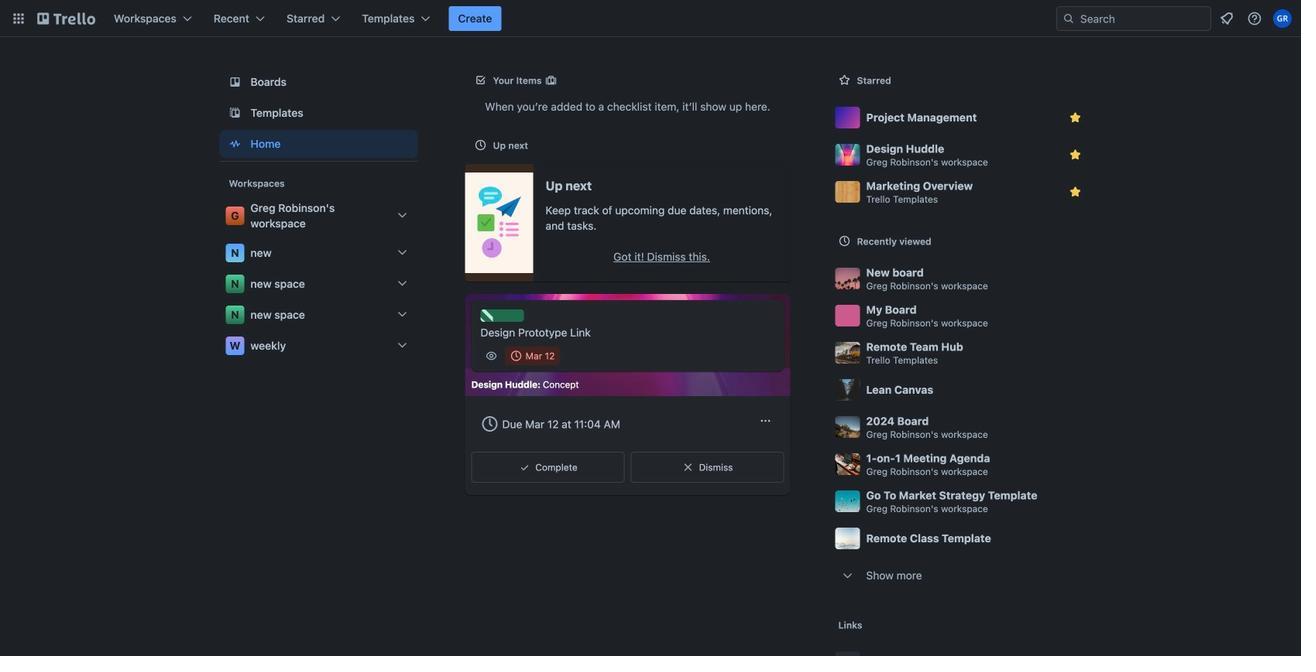 Task type: locate. For each thing, give the bounding box(es) containing it.
greg robinson (gregrobinson96) image
[[1273, 9, 1292, 28]]

template board image
[[226, 104, 244, 122]]

Search field
[[1075, 8, 1210, 29]]

click to unstar design huddle . it will be removed from your starred list. image
[[1068, 147, 1083, 163]]

back to home image
[[37, 6, 95, 31]]

primary element
[[0, 0, 1301, 37]]

click to unstar marketing overview. it will be removed from your starred list. image
[[1068, 184, 1083, 200]]



Task type: vqa. For each thing, say whether or not it's contained in the screenshot.
"click to unstar design huddle . it will be removed from your starred list." image
yes



Task type: describe. For each thing, give the bounding box(es) containing it.
0 notifications image
[[1217, 9, 1236, 28]]

click to unstar project management. it will be removed from your starred list. image
[[1068, 110, 1083, 125]]

color: green, title: none image
[[481, 310, 524, 322]]

search image
[[1063, 12, 1075, 25]]

board image
[[226, 73, 244, 91]]

open information menu image
[[1247, 11, 1262, 26]]

home image
[[226, 135, 244, 153]]



